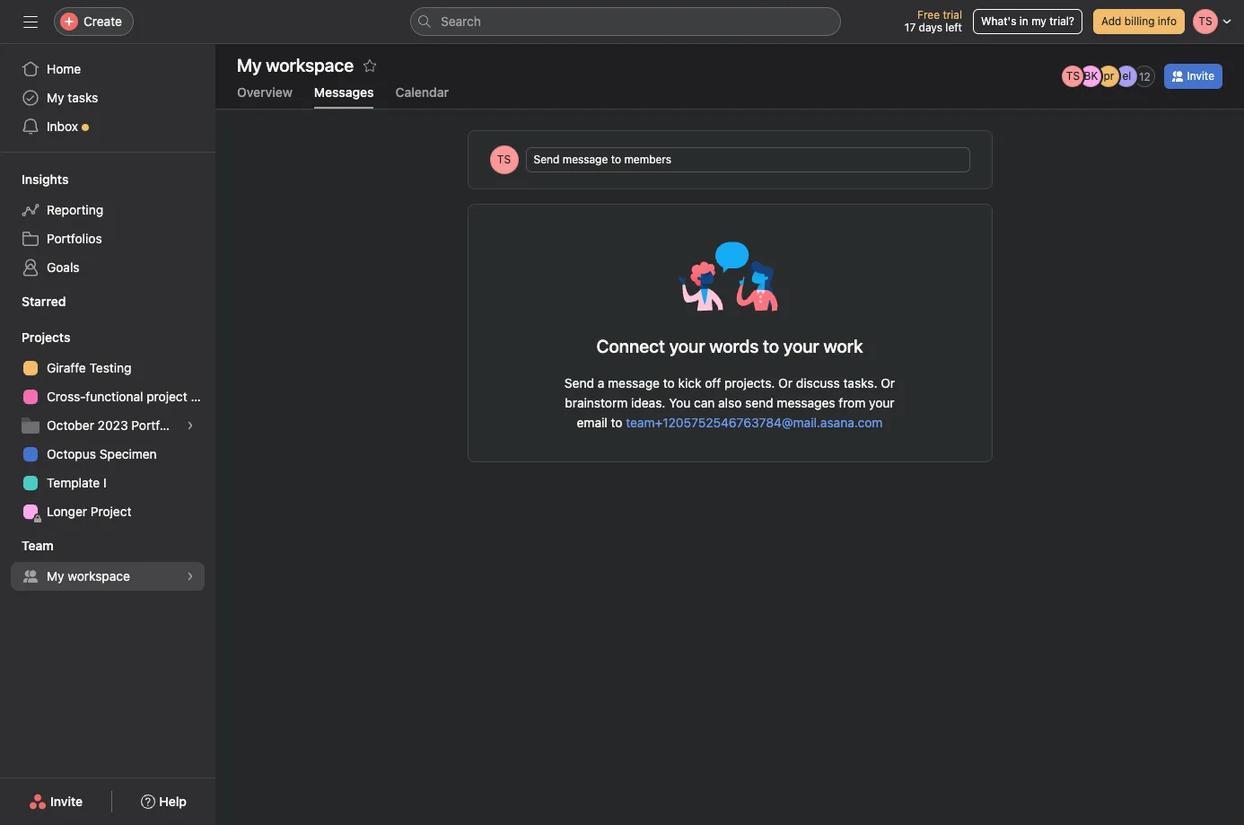 Task type: locate. For each thing, give the bounding box(es) containing it.
message up 'ideas.'
[[608, 375, 660, 391]]

1 vertical spatial message
[[608, 375, 660, 391]]

info
[[1158, 14, 1177, 28]]

0 vertical spatial your
[[670, 336, 705, 356]]

send inside button
[[534, 153, 560, 166]]

template i
[[47, 475, 107, 490]]

search list box
[[410, 7, 841, 36]]

1 horizontal spatial your
[[869, 395, 895, 410]]

from
[[839, 395, 866, 410]]

i
[[103, 475, 107, 490]]

my
[[1032, 14, 1047, 28]]

create button
[[54, 7, 134, 36]]

send inside send a message to kick off projects. or discuss tasks. or brainstorm ideas. you can also send messages from your email to
[[565, 375, 594, 391]]

0 horizontal spatial or
[[779, 375, 793, 391]]

messages
[[314, 84, 374, 100]]

1 horizontal spatial send
[[565, 375, 594, 391]]

0 vertical spatial message
[[563, 153, 608, 166]]

to left "members"
[[611, 153, 621, 166]]

0 horizontal spatial ts
[[497, 153, 511, 166]]

or
[[779, 375, 793, 391], [881, 375, 895, 391]]

0 vertical spatial invite button
[[1165, 64, 1223, 89]]

giraffe testing link
[[11, 354, 205, 383]]

functional
[[86, 389, 143, 404]]

invite
[[1187, 69, 1215, 83], [50, 794, 83, 809]]

cross-functional project plan
[[47, 389, 215, 404]]

0 horizontal spatial invite
[[50, 794, 83, 809]]

project
[[147, 389, 187, 404]]

longer project link
[[11, 497, 205, 526]]

send for send message to members
[[534, 153, 560, 166]]

messages
[[777, 395, 836, 410]]

add billing info
[[1102, 14, 1177, 28]]

overview
[[237, 84, 293, 100]]

projects element
[[0, 321, 216, 530]]

invite button
[[1165, 64, 1223, 89], [17, 786, 94, 818]]

17
[[905, 21, 916, 34]]

1 horizontal spatial or
[[881, 375, 895, 391]]

ts
[[1067, 69, 1080, 83], [497, 153, 511, 166]]

cross-
[[47, 389, 86, 404]]

starred button
[[0, 293, 66, 311]]

to right email
[[611, 415, 623, 430]]

1 vertical spatial send
[[565, 375, 594, 391]]

hide sidebar image
[[23, 14, 38, 29]]

message
[[563, 153, 608, 166], [608, 375, 660, 391]]

to inside button
[[611, 153, 621, 166]]

12
[[1140, 70, 1151, 83]]

my workspace link
[[11, 562, 205, 591]]

my inside teams element
[[47, 568, 64, 584]]

2023
[[98, 418, 128, 433]]

home link
[[11, 55, 205, 84]]

1 my from the top
[[47, 90, 64, 105]]

search button
[[410, 7, 841, 36]]

team
[[22, 538, 54, 553]]

send
[[745, 395, 774, 410]]

tasks
[[68, 90, 98, 105]]

what's in my trial?
[[981, 14, 1075, 28]]

0 vertical spatial send
[[534, 153, 560, 166]]

off
[[705, 375, 721, 391]]

0 vertical spatial ts
[[1067, 69, 1080, 83]]

free trial 17 days left
[[905, 8, 963, 34]]

portfolios
[[47, 231, 102, 246]]

1 vertical spatial my
[[47, 568, 64, 584]]

overview link
[[237, 84, 293, 109]]

2 my from the top
[[47, 568, 64, 584]]

you
[[669, 395, 691, 410]]

or up messages
[[779, 375, 793, 391]]

1 vertical spatial invite button
[[17, 786, 94, 818]]

your down the tasks.
[[869, 395, 895, 410]]

my inside global element
[[47, 90, 64, 105]]

what's
[[981, 14, 1017, 28]]

to right words
[[763, 336, 780, 356]]

or right the tasks.
[[881, 375, 895, 391]]

my for my tasks
[[47, 90, 64, 105]]

can
[[694, 395, 715, 410]]

giraffe
[[47, 360, 86, 375]]

my left the tasks
[[47, 90, 64, 105]]

0 vertical spatial my
[[47, 90, 64, 105]]

0 horizontal spatial invite button
[[17, 786, 94, 818]]

to
[[611, 153, 621, 166], [763, 336, 780, 356], [663, 375, 675, 391], [611, 415, 623, 430]]

team button
[[0, 537, 54, 555]]

send a message to kick off projects. or discuss tasks. or brainstorm ideas. you can also send messages from your email to
[[565, 375, 895, 430]]

tasks.
[[844, 375, 878, 391]]

giraffe testing
[[47, 360, 132, 375]]

help
[[159, 794, 187, 809]]

my
[[47, 90, 64, 105], [47, 568, 64, 584]]

1 vertical spatial your
[[869, 395, 895, 410]]

1 vertical spatial invite
[[50, 794, 83, 809]]

your up kick
[[670, 336, 705, 356]]

trial
[[943, 8, 963, 22]]

see details, my workspace image
[[185, 571, 196, 582]]

0 horizontal spatial send
[[534, 153, 560, 166]]

members
[[624, 153, 672, 166]]

october
[[47, 418, 94, 433]]

longer project
[[47, 504, 132, 519]]

teams element
[[0, 530, 216, 594]]

my down team
[[47, 568, 64, 584]]

your
[[670, 336, 705, 356], [869, 395, 895, 410]]

help button
[[130, 786, 198, 818]]

projects.
[[725, 375, 775, 391]]

inbox link
[[11, 112, 205, 141]]

1 horizontal spatial invite
[[1187, 69, 1215, 83]]

template i link
[[11, 469, 205, 497]]

message left "members"
[[563, 153, 608, 166]]



Task type: describe. For each thing, give the bounding box(es) containing it.
my tasks link
[[11, 84, 205, 112]]

your work
[[784, 336, 863, 356]]

connect your words to your work
[[597, 336, 863, 356]]

project
[[90, 504, 132, 519]]

1 or from the left
[[779, 375, 793, 391]]

goals link
[[11, 253, 205, 282]]

message inside send message to members button
[[563, 153, 608, 166]]

a
[[598, 375, 605, 391]]

see details, october 2023 portfolio image
[[185, 420, 196, 431]]

cross-functional project plan link
[[11, 383, 215, 411]]

october 2023 portfolio
[[47, 418, 180, 433]]

insights button
[[0, 171, 69, 189]]

email
[[577, 415, 608, 430]]

create
[[84, 13, 122, 29]]

ideas.
[[631, 395, 666, 410]]

1 vertical spatial ts
[[497, 153, 511, 166]]

trial?
[[1050, 14, 1075, 28]]

october 2023 portfolio link
[[11, 411, 205, 440]]

in
[[1020, 14, 1029, 28]]

send for send a message to kick off projects. or discuss tasks. or brainstorm ideas. you can also send messages from your email to
[[565, 375, 594, 391]]

messages link
[[314, 84, 374, 109]]

send message to members button
[[526, 147, 970, 172]]

1 horizontal spatial ts
[[1067, 69, 1080, 83]]

your inside send a message to kick off projects. or discuss tasks. or brainstorm ideas. you can also send messages from your email to
[[869, 395, 895, 410]]

octopus
[[47, 446, 96, 462]]

my workspace
[[47, 568, 130, 584]]

octopus specimen link
[[11, 440, 205, 469]]

connect
[[597, 336, 665, 356]]

team+1205752546763784@mail.asana.com
[[626, 415, 883, 430]]

add billing info button
[[1094, 9, 1185, 34]]

workspace
[[68, 568, 130, 584]]

2 or from the left
[[881, 375, 895, 391]]

days
[[919, 21, 943, 34]]

also
[[718, 395, 742, 410]]

add
[[1102, 14, 1122, 28]]

send message to members
[[534, 153, 672, 166]]

team+1205752546763784@mail.asana.com link
[[626, 415, 883, 430]]

add to starred image
[[363, 58, 377, 73]]

message inside send a message to kick off projects. or discuss tasks. or brainstorm ideas. you can also send messages from your email to
[[608, 375, 660, 391]]

global element
[[0, 44, 216, 152]]

left
[[946, 21, 963, 34]]

0 vertical spatial invite
[[1187, 69, 1215, 83]]

specimen
[[99, 446, 157, 462]]

free
[[918, 8, 940, 22]]

octopus specimen
[[47, 446, 157, 462]]

reporting
[[47, 202, 103, 217]]

my for my workspace
[[47, 568, 64, 584]]

longer
[[47, 504, 87, 519]]

bk
[[1084, 69, 1098, 83]]

my tasks
[[47, 90, 98, 105]]

billing
[[1125, 14, 1155, 28]]

projects button
[[0, 329, 70, 347]]

reporting link
[[11, 196, 205, 224]]

brainstorm
[[565, 395, 628, 410]]

0 horizontal spatial your
[[670, 336, 705, 356]]

testing
[[89, 360, 132, 375]]

insights element
[[0, 163, 216, 286]]

el
[[1123, 69, 1132, 83]]

kick
[[678, 375, 702, 391]]

search
[[441, 13, 481, 29]]

my workspace
[[237, 55, 354, 75]]

1 horizontal spatial invite button
[[1165, 64, 1223, 89]]

what's in my trial? button
[[973, 9, 1083, 34]]

to left kick
[[663, 375, 675, 391]]

plan
[[191, 389, 215, 404]]

calendar link
[[396, 84, 449, 109]]

projects
[[22, 330, 70, 345]]

discuss
[[796, 375, 840, 391]]

portfolios link
[[11, 224, 205, 253]]

calendar
[[396, 84, 449, 100]]

goals
[[47, 260, 80, 275]]

pr
[[1104, 69, 1115, 83]]

template
[[47, 475, 100, 490]]

home
[[47, 61, 81, 76]]

starred
[[22, 294, 66, 309]]

insights
[[22, 172, 69, 187]]

portfolio
[[131, 418, 180, 433]]



Task type: vqa. For each thing, say whether or not it's contained in the screenshot.
list box
no



